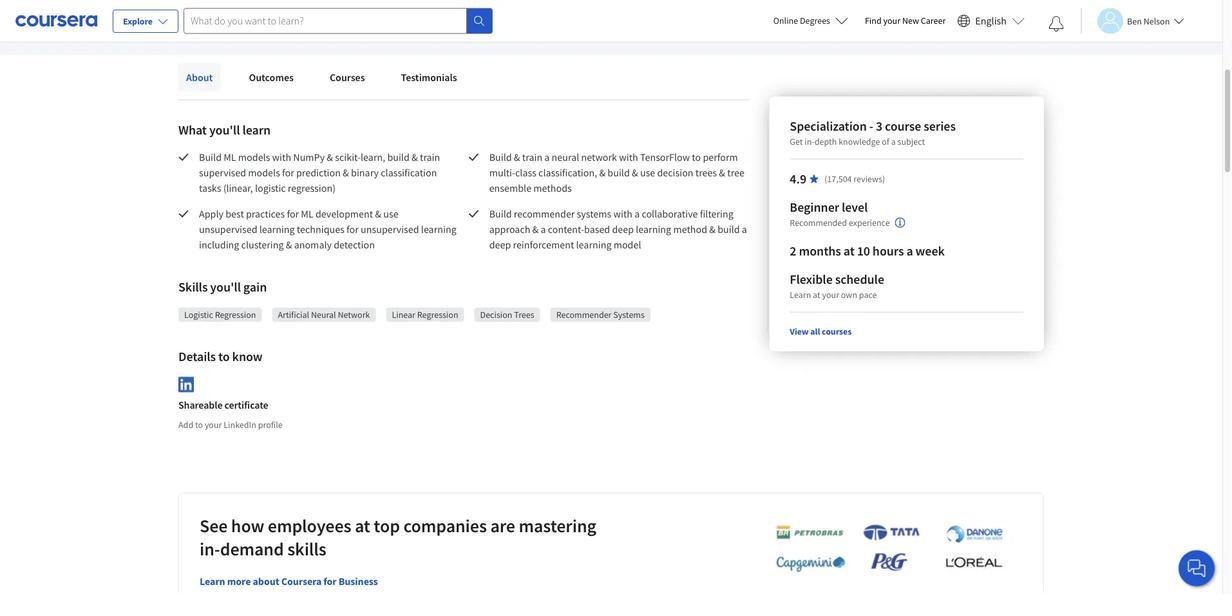 Task type: describe. For each thing, give the bounding box(es) containing it.
at for see how employees at top companies are mastering in-demand skills
[[355, 515, 371, 538]]

logistic
[[255, 182, 286, 195]]

& up the classification
[[412, 151, 418, 164]]

classification,
[[539, 167, 598, 179]]

linear
[[392, 310, 416, 321]]

neural
[[311, 310, 336, 321]]

linkedin
[[224, 420, 256, 431]]

linear regression
[[392, 310, 459, 321]]

skills you'll gain
[[179, 280, 267, 296]]

see
[[200, 515, 228, 538]]

0 vertical spatial models
[[238, 151, 270, 164]]

you'll for skills
[[210, 280, 241, 296]]

based
[[585, 223, 611, 236]]

collaborative
[[642, 208, 698, 221]]

companies
[[404, 515, 487, 538]]

decision
[[481, 310, 513, 321]]

ben nelson
[[1128, 15, 1171, 27]]

a inside specialization - 3 course series get in-depth knowledge of a subject
[[892, 136, 896, 148]]

apply best practices for ml development & use unsupervised learning techniques for unsupervised learning including clustering & anomaly detection
[[199, 208, 459, 252]]

skills
[[179, 280, 208, 296]]

recommender systems
[[557, 310, 645, 321]]

demand
[[220, 539, 284, 561]]

all
[[811, 326, 821, 338]]

filtering
[[700, 208, 734, 221]]

new
[[903, 15, 920, 26]]

build inside build recommender systems with a collaborative filtering approach & a content-based deep learning method & build a deep reinforcement learning model
[[718, 223, 740, 236]]

numpy
[[293, 151, 325, 164]]

build inside the build ml models with numpy & scikit-learn, build & train supervised models for prediction & binary classification tasks (linear, logistic regression)
[[388, 151, 410, 164]]

reinforcement
[[513, 239, 574, 252]]

know
[[232, 349, 263, 365]]

find your new career
[[866, 15, 946, 26]]

information about difficulty level pre-requisites. image
[[896, 218, 906, 228]]

(17,504
[[825, 173, 852, 185]]

view all courses
[[790, 326, 852, 338]]

learn more about coursera for business
[[200, 576, 378, 589]]

for left business
[[324, 576, 337, 589]]

& down the "network"
[[600, 167, 606, 179]]

a inside build & train a neural network with tensorflow to perform multi-class classification, & build & use decision trees & tree ensemble methods
[[545, 151, 550, 164]]

perform
[[703, 151, 738, 164]]

specialization - 3 course series get in-depth knowledge of a subject
[[790, 118, 956, 148]]

a up reinforcement
[[541, 223, 546, 236]]

with inside build & train a neural network with tensorflow to perform multi-class classification, & build & use decision trees & tree ensemble methods
[[620, 151, 639, 164]]

regression for logistic regression
[[215, 310, 256, 321]]

to for know
[[219, 349, 230, 365]]

gain
[[244, 280, 267, 296]]

(17,504 reviews)
[[825, 173, 886, 185]]

about
[[186, 71, 213, 84]]

2 months at 10 hours a week
[[790, 243, 945, 259]]

specialization
[[790, 118, 867, 134]]

courses link
[[322, 63, 373, 92]]

outcomes
[[249, 71, 294, 84]]

best
[[226, 208, 244, 221]]

tasks
[[199, 182, 221, 195]]

learn inside flexible schedule learn at your own pace
[[790, 289, 812, 301]]

& left anomaly
[[286, 239, 292, 252]]

1 vertical spatial learn
[[200, 576, 225, 589]]

regression)
[[288, 182, 336, 195]]

certificate
[[225, 400, 269, 413]]

profile
[[258, 420, 283, 431]]

class
[[516, 167, 537, 179]]

nelson
[[1144, 15, 1171, 27]]

tensorflow
[[641, 151, 690, 164]]

306,050 already enrolled
[[179, 11, 286, 24]]

your inside flexible schedule learn at your own pace
[[823, 289, 840, 301]]

chat with us image
[[1187, 559, 1208, 579]]

about
[[253, 576, 280, 589]]

english button
[[953, 0, 1031, 42]]

classification
[[381, 167, 437, 179]]

explore
[[123, 15, 153, 27]]

beginner level
[[790, 199, 868, 216]]

months
[[799, 243, 842, 259]]

week
[[916, 243, 945, 259]]

at for flexible schedule learn at your own pace
[[813, 289, 821, 301]]

a up model
[[635, 208, 640, 221]]

for inside the build ml models with numpy & scikit-learn, build & train supervised models for prediction & binary classification tasks (linear, logistic regression)
[[282, 167, 294, 179]]

learning down practices
[[260, 223, 295, 236]]

ben nelson button
[[1081, 8, 1185, 34]]

mastering
[[519, 515, 597, 538]]

with for numpy
[[272, 151, 291, 164]]

binary
[[351, 167, 379, 179]]

online
[[774, 15, 799, 26]]

add to your linkedin profile
[[179, 420, 283, 431]]

build recommender systems with a collaborative filtering approach & a content-based deep learning method & build a deep reinforcement learning model
[[490, 208, 750, 252]]

train inside the build ml models with numpy & scikit-learn, build & train supervised models for prediction & binary classification tasks (linear, logistic regression)
[[420, 151, 440, 164]]

content-
[[548, 223, 585, 236]]

recommender
[[557, 310, 612, 321]]

beginner
[[790, 199, 840, 216]]

logistic
[[184, 310, 213, 321]]

anomaly
[[294, 239, 332, 252]]

development
[[316, 208, 373, 221]]

learn
[[243, 122, 271, 139]]

employees
[[268, 515, 352, 538]]

recommender
[[514, 208, 575, 221]]

enrolled
[[250, 11, 286, 24]]

1 unsupervised from the left
[[199, 223, 258, 236]]



Task type: vqa. For each thing, say whether or not it's contained in the screenshot.
4
no



Task type: locate. For each thing, give the bounding box(es) containing it.
you'll left learn
[[209, 122, 240, 139]]

& down scikit-
[[343, 167, 349, 179]]

0 horizontal spatial unsupervised
[[199, 223, 258, 236]]

view all courses link
[[790, 326, 852, 338]]

0 vertical spatial at
[[844, 243, 855, 259]]

What do you want to learn? text field
[[184, 8, 467, 34]]

deep up model
[[613, 223, 634, 236]]

build up approach
[[490, 208, 512, 221]]

0 horizontal spatial build
[[388, 151, 410, 164]]

a
[[892, 136, 896, 148], [545, 151, 550, 164], [635, 208, 640, 221], [541, 223, 546, 236], [742, 223, 748, 236], [907, 243, 914, 259]]

2 vertical spatial to
[[195, 420, 203, 431]]

with right systems
[[614, 208, 633, 221]]

0 vertical spatial you'll
[[209, 122, 240, 139]]

2 horizontal spatial your
[[884, 15, 901, 26]]

learn left more at the bottom of page
[[200, 576, 225, 589]]

models up logistic
[[248, 167, 280, 179]]

ensemble
[[490, 182, 532, 195]]

for up detection
[[347, 223, 359, 236]]

build inside build recommender systems with a collaborative filtering approach & a content-based deep learning method & build a deep reinforcement learning model
[[490, 208, 512, 221]]

your
[[884, 15, 901, 26], [823, 289, 840, 301], [205, 420, 222, 431]]

1 horizontal spatial train
[[523, 151, 543, 164]]

regression down the skills you'll gain
[[215, 310, 256, 321]]

1 horizontal spatial in-
[[805, 136, 815, 148]]

explore button
[[113, 10, 179, 33]]

1 horizontal spatial deep
[[613, 223, 634, 236]]

systems
[[614, 310, 645, 321]]

1 horizontal spatial to
[[219, 349, 230, 365]]

learn down flexible in the top of the page
[[790, 289, 812, 301]]

& left scikit-
[[327, 151, 333, 164]]

ben
[[1128, 15, 1143, 27]]

ml up supervised
[[224, 151, 236, 164]]

artificial
[[278, 310, 309, 321]]

skills
[[288, 539, 327, 561]]

method
[[674, 223, 708, 236]]

train up class
[[523, 151, 543, 164]]

build up multi-
[[490, 151, 512, 164]]

learning down the classification
[[421, 223, 457, 236]]

courses
[[822, 326, 852, 338]]

view
[[790, 326, 809, 338]]

build ml models with numpy & scikit-learn, build & train supervised models for prediction & binary classification tasks (linear, logistic regression)
[[199, 151, 442, 195]]

how
[[231, 515, 264, 538]]

unsupervised down best
[[199, 223, 258, 236]]

2 vertical spatial build
[[718, 223, 740, 236]]

find
[[866, 15, 882, 26]]

0 vertical spatial ml
[[224, 151, 236, 164]]

306,050
[[179, 11, 214, 24]]

learning down based
[[577, 239, 612, 252]]

to up trees
[[692, 151, 701, 164]]

more
[[227, 576, 251, 589]]

at inside see how employees at top companies are mastering in-demand skills
[[355, 515, 371, 538]]

build for build & train a neural network with tensorflow to perform multi-class classification, & build & use decision trees & tree ensemble methods
[[490, 151, 512, 164]]

logistic regression
[[184, 310, 256, 321]]

in- right get
[[805, 136, 815, 148]]

2 horizontal spatial at
[[844, 243, 855, 259]]

2 vertical spatial at
[[355, 515, 371, 538]]

0 vertical spatial to
[[692, 151, 701, 164]]

scikit-
[[335, 151, 361, 164]]

are
[[491, 515, 516, 538]]

unsupervised
[[199, 223, 258, 236], [361, 223, 419, 236]]

with inside build recommender systems with a collaborative filtering approach & a content-based deep learning method & build a deep reinforcement learning model
[[614, 208, 633, 221]]

0 horizontal spatial at
[[355, 515, 371, 538]]

2 vertical spatial your
[[205, 420, 222, 431]]

build up the classification
[[388, 151, 410, 164]]

to for your
[[195, 420, 203, 431]]

build for build ml models with numpy & scikit-learn, build & train supervised models for prediction & binary classification tasks (linear, logistic regression)
[[199, 151, 222, 164]]

your down shareable certificate
[[205, 420, 222, 431]]

to left know
[[219, 349, 230, 365]]

& right "development"
[[375, 208, 382, 221]]

0 horizontal spatial to
[[195, 420, 203, 431]]

ml inside the build ml models with numpy & scikit-learn, build & train supervised models for prediction & binary classification tasks (linear, logistic regression)
[[224, 151, 236, 164]]

1 vertical spatial in-
[[200, 539, 220, 561]]

use inside the apply best practices for ml development & use unsupervised learning techniques for unsupervised learning including clustering & anomaly detection
[[384, 208, 399, 221]]

at down flexible in the top of the page
[[813, 289, 821, 301]]

series
[[924, 118, 956, 134]]

of
[[882, 136, 890, 148]]

clustering
[[241, 239, 284, 252]]

1 train from the left
[[420, 151, 440, 164]]

models
[[238, 151, 270, 164], [248, 167, 280, 179]]

1 horizontal spatial unsupervised
[[361, 223, 419, 236]]

train up the classification
[[420, 151, 440, 164]]

about link
[[179, 63, 221, 92]]

practices
[[246, 208, 285, 221]]

1 horizontal spatial at
[[813, 289, 821, 301]]

to inside build & train a neural network with tensorflow to perform multi-class classification, & build & use decision trees & tree ensemble methods
[[692, 151, 701, 164]]

build
[[388, 151, 410, 164], [608, 167, 630, 179], [718, 223, 740, 236]]

artificial neural network
[[278, 310, 370, 321]]

0 vertical spatial your
[[884, 15, 901, 26]]

to right add
[[195, 420, 203, 431]]

learn,
[[361, 151, 386, 164]]

testimonials link
[[394, 63, 465, 92]]

degrees
[[800, 15, 831, 26]]

neural
[[552, 151, 580, 164]]

network
[[338, 310, 370, 321]]

a left neural
[[545, 151, 550, 164]]

0 horizontal spatial use
[[384, 208, 399, 221]]

None search field
[[184, 8, 493, 34]]

&
[[327, 151, 333, 164], [412, 151, 418, 164], [514, 151, 521, 164], [343, 167, 349, 179], [600, 167, 606, 179], [632, 167, 639, 179], [720, 167, 726, 179], [375, 208, 382, 221], [533, 223, 539, 236], [710, 223, 716, 236], [286, 239, 292, 252]]

use down the classification
[[384, 208, 399, 221]]

2 regression from the left
[[418, 310, 459, 321]]

1 regression from the left
[[215, 310, 256, 321]]

with for a
[[614, 208, 633, 221]]

learn more about coursera for business link
[[200, 576, 378, 589]]

trees
[[696, 167, 717, 179]]

0 horizontal spatial train
[[420, 151, 440, 164]]

you'll up logistic regression
[[210, 280, 241, 296]]

1 vertical spatial your
[[823, 289, 840, 301]]

network
[[582, 151, 617, 164]]

regression right linear
[[418, 310, 459, 321]]

in- down see
[[200, 539, 220, 561]]

with right the "network"
[[620, 151, 639, 164]]

at inside flexible schedule learn at your own pace
[[813, 289, 821, 301]]

models down learn
[[238, 151, 270, 164]]

train
[[420, 151, 440, 164], [523, 151, 543, 164]]

with
[[272, 151, 291, 164], [620, 151, 639, 164], [614, 208, 633, 221]]

for right practices
[[287, 208, 299, 221]]

1 horizontal spatial build
[[608, 167, 630, 179]]

your right find
[[884, 15, 901, 26]]

use
[[641, 167, 656, 179], [384, 208, 399, 221]]

show notifications image
[[1049, 16, 1065, 32]]

shareable
[[179, 400, 223, 413]]

in- inside see how employees at top companies are mastering in-demand skills
[[200, 539, 220, 561]]

courses
[[330, 71, 365, 84]]

build for build recommender systems with a collaborative filtering approach & a content-based deep learning method & build a deep reinforcement learning model
[[490, 208, 512, 221]]

1 vertical spatial ml
[[301, 208, 314, 221]]

coursera
[[282, 576, 322, 589]]

use down tensorflow
[[641, 167, 656, 179]]

hours
[[873, 243, 905, 259]]

1 horizontal spatial your
[[823, 289, 840, 301]]

0 horizontal spatial learn
[[200, 576, 225, 589]]

1 vertical spatial you'll
[[210, 280, 241, 296]]

techniques
[[297, 223, 345, 236]]

regression for linear regression
[[418, 310, 459, 321]]

flexible
[[790, 272, 833, 288]]

learning down "collaborative"
[[636, 223, 672, 236]]

decision
[[658, 167, 694, 179]]

2 horizontal spatial to
[[692, 151, 701, 164]]

ml
[[224, 151, 236, 164], [301, 208, 314, 221]]

(linear,
[[223, 182, 253, 195]]

ml up 'techniques' at the left of page
[[301, 208, 314, 221]]

1 horizontal spatial learn
[[790, 289, 812, 301]]

get
[[790, 136, 803, 148]]

with inside the build ml models with numpy & scikit-learn, build & train supervised models for prediction & binary classification tasks (linear, logistic regression)
[[272, 151, 291, 164]]

1 vertical spatial deep
[[490, 239, 511, 252]]

detection
[[334, 239, 375, 252]]

0 horizontal spatial deep
[[490, 239, 511, 252]]

a right method
[[742, 223, 748, 236]]

& left tree
[[720, 167, 726, 179]]

1 vertical spatial build
[[608, 167, 630, 179]]

at left top
[[355, 515, 371, 538]]

1 horizontal spatial ml
[[301, 208, 314, 221]]

0 vertical spatial deep
[[613, 223, 634, 236]]

learn
[[790, 289, 812, 301], [200, 576, 225, 589]]

& left decision
[[632, 167, 639, 179]]

build inside the build ml models with numpy & scikit-learn, build & train supervised models for prediction & binary classification tasks (linear, logistic regression)
[[199, 151, 222, 164]]

you'll
[[209, 122, 240, 139], [210, 280, 241, 296]]

learning
[[260, 223, 295, 236], [421, 223, 457, 236], [636, 223, 672, 236], [577, 239, 612, 252]]

unsupervised up detection
[[361, 223, 419, 236]]

1 vertical spatial to
[[219, 349, 230, 365]]

a left week
[[907, 243, 914, 259]]

build & train a neural network with tensorflow to perform multi-class classification, & build & use decision trees & tree ensemble methods
[[490, 151, 747, 195]]

2 horizontal spatial build
[[718, 223, 740, 236]]

0 vertical spatial build
[[388, 151, 410, 164]]

depth
[[815, 136, 837, 148]]

tree
[[728, 167, 745, 179]]

business
[[339, 576, 378, 589]]

for up logistic
[[282, 167, 294, 179]]

1 horizontal spatial regression
[[418, 310, 459, 321]]

for
[[282, 167, 294, 179], [287, 208, 299, 221], [347, 223, 359, 236], [324, 576, 337, 589]]

1 vertical spatial at
[[813, 289, 821, 301]]

coursera image
[[15, 10, 97, 31]]

in- inside specialization - 3 course series get in-depth knowledge of a subject
[[805, 136, 815, 148]]

with left numpy
[[272, 151, 291, 164]]

ml inside the apply best practices for ml development & use unsupervised learning techniques for unsupervised learning including clustering & anomaly detection
[[301, 208, 314, 221]]

& up reinforcement
[[533, 223, 539, 236]]

you'll for what
[[209, 122, 240, 139]]

0 horizontal spatial ml
[[224, 151, 236, 164]]

2 train from the left
[[523, 151, 543, 164]]

at left 10
[[844, 243, 855, 259]]

a right of
[[892, 136, 896, 148]]

build up supervised
[[199, 151, 222, 164]]

already
[[216, 11, 248, 24]]

add
[[179, 420, 193, 431]]

at
[[844, 243, 855, 259], [813, 289, 821, 301], [355, 515, 371, 538]]

deep down approach
[[490, 239, 511, 252]]

recommended experience
[[790, 217, 890, 229]]

build down the "network"
[[608, 167, 630, 179]]

2 unsupervised from the left
[[361, 223, 419, 236]]

0 horizontal spatial regression
[[215, 310, 256, 321]]

details to know
[[179, 349, 263, 365]]

online degrees button
[[764, 6, 859, 35]]

0 vertical spatial use
[[641, 167, 656, 179]]

0 horizontal spatial your
[[205, 420, 222, 431]]

0 horizontal spatial in-
[[200, 539, 220, 561]]

shareable certificate
[[179, 400, 269, 413]]

build down filtering
[[718, 223, 740, 236]]

build inside build & train a neural network with tensorflow to perform multi-class classification, & build & use decision trees & tree ensemble methods
[[608, 167, 630, 179]]

outcomes link
[[241, 63, 302, 92]]

train inside build & train a neural network with tensorflow to perform multi-class classification, & build & use decision trees & tree ensemble methods
[[523, 151, 543, 164]]

regression
[[215, 310, 256, 321], [418, 310, 459, 321]]

decision trees
[[481, 310, 535, 321]]

reviews)
[[854, 173, 886, 185]]

& down filtering
[[710, 223, 716, 236]]

schedule
[[836, 272, 885, 288]]

career
[[922, 15, 946, 26]]

1 vertical spatial use
[[384, 208, 399, 221]]

0 vertical spatial learn
[[790, 289, 812, 301]]

use inside build & train a neural network with tensorflow to perform multi-class classification, & build & use decision trees & tree ensemble methods
[[641, 167, 656, 179]]

0 vertical spatial in-
[[805, 136, 815, 148]]

systems
[[577, 208, 612, 221]]

top
[[374, 515, 400, 538]]

your left own
[[823, 289, 840, 301]]

& up class
[[514, 151, 521, 164]]

1 vertical spatial models
[[248, 167, 280, 179]]

coursera enterprise logos image
[[757, 525, 1015, 580]]

build inside build & train a neural network with tensorflow to perform multi-class classification, & build & use decision trees & tree ensemble methods
[[490, 151, 512, 164]]

1 horizontal spatial use
[[641, 167, 656, 179]]

-
[[870, 118, 874, 134]]



